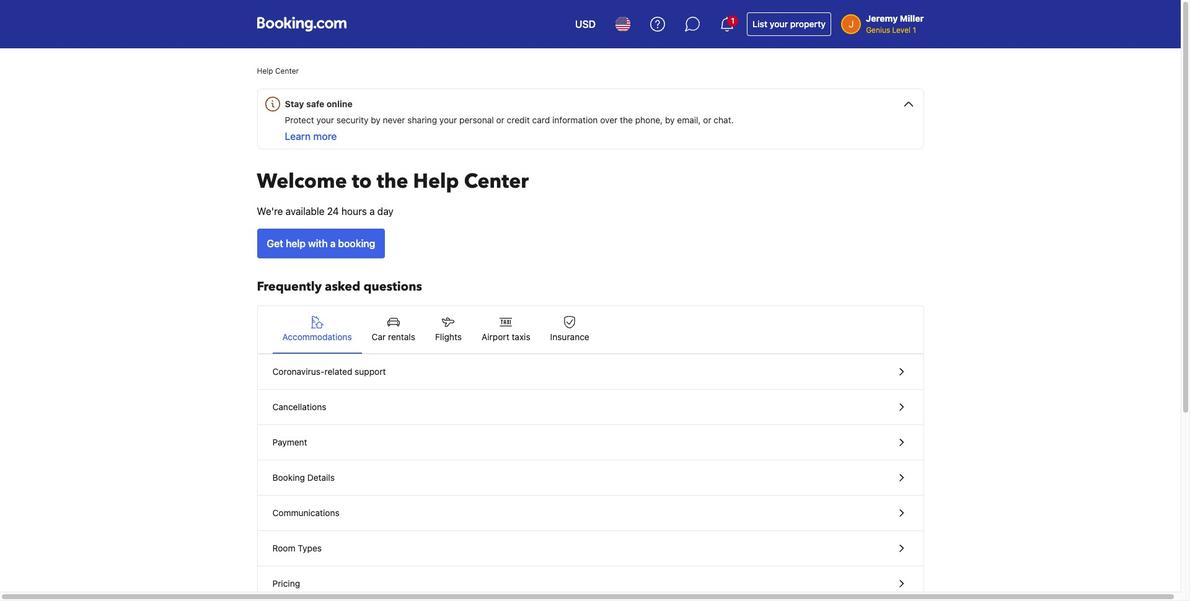 Task type: locate. For each thing, give the bounding box(es) containing it.
safe
[[306, 99, 324, 109]]

1 horizontal spatial help
[[413, 168, 459, 195]]

insurance
[[550, 332, 589, 342]]

security
[[336, 115, 368, 125]]

by left 'email,'
[[665, 115, 675, 125]]

communications
[[272, 508, 339, 518]]

protect your security by never sharing your personal or credit card information over the phone, by email, or chat. learn more
[[285, 115, 734, 142]]

related
[[324, 366, 352, 377]]

1 horizontal spatial your
[[439, 115, 457, 125]]

your up more
[[316, 115, 334, 125]]

0 horizontal spatial a
[[330, 238, 336, 249]]

1
[[731, 16, 734, 25], [913, 25, 916, 35]]

1 horizontal spatial center
[[464, 168, 529, 195]]

coronavirus-related support button
[[258, 355, 923, 390]]

or
[[496, 115, 504, 125], [703, 115, 711, 125]]

center
[[275, 66, 299, 76], [464, 168, 529, 195]]

card
[[532, 115, 550, 125]]

never
[[383, 115, 405, 125]]

1 down miller
[[913, 25, 916, 35]]

a
[[369, 206, 375, 217], [330, 238, 336, 249]]

0 horizontal spatial the
[[377, 168, 408, 195]]

asked
[[325, 278, 360, 295]]

welcome
[[257, 168, 347, 195]]

a right with
[[330, 238, 336, 249]]

1 horizontal spatial by
[[665, 115, 675, 125]]

room
[[272, 543, 295, 553]]

1 vertical spatial a
[[330, 238, 336, 249]]

level
[[892, 25, 911, 35]]

get help with a booking
[[267, 238, 375, 249]]

sharing
[[407, 115, 437, 125]]

miller
[[900, 13, 924, 24]]

your inside list your property link
[[770, 19, 788, 29]]

1 left list
[[731, 16, 734, 25]]

or left the chat.
[[703, 115, 711, 125]]

airport taxis
[[482, 332, 530, 342]]

cancellations
[[272, 402, 326, 412]]

0 horizontal spatial or
[[496, 115, 504, 125]]

payment button
[[258, 425, 923, 461]]

airport
[[482, 332, 509, 342]]

room types
[[272, 543, 322, 553]]

center up stay
[[275, 66, 299, 76]]

booking
[[272, 472, 305, 483]]

0 horizontal spatial your
[[316, 115, 334, 125]]

jeremy
[[866, 13, 898, 24]]

0 horizontal spatial help
[[257, 66, 273, 76]]

a left day
[[369, 206, 375, 217]]

help
[[257, 66, 273, 76], [413, 168, 459, 195]]

0 horizontal spatial 1
[[731, 16, 734, 25]]

frequently
[[257, 278, 322, 295]]

by left never at the top left of page
[[371, 115, 380, 125]]

the
[[620, 115, 633, 125], [377, 168, 408, 195]]

0 horizontal spatial by
[[371, 115, 380, 125]]

day
[[377, 206, 393, 217]]

tab list containing accommodations
[[258, 306, 923, 355]]

online
[[327, 99, 353, 109]]

coronavirus-related support
[[272, 366, 386, 377]]

center down 'protect your security by never sharing your personal or credit card information over the phone, by email, or chat. learn more'
[[464, 168, 529, 195]]

or left credit
[[496, 115, 504, 125]]

car
[[372, 332, 386, 342]]

the right over
[[620, 115, 633, 125]]

1 horizontal spatial 1
[[913, 25, 916, 35]]

pricing
[[272, 578, 300, 589]]

24
[[327, 206, 339, 217]]

2 horizontal spatial your
[[770, 19, 788, 29]]

to
[[352, 168, 372, 195]]

room types button
[[258, 531, 923, 567]]

0 vertical spatial the
[[620, 115, 633, 125]]

1 horizontal spatial or
[[703, 115, 711, 125]]

booking details button
[[258, 461, 923, 496]]

get
[[267, 238, 283, 249]]

your
[[770, 19, 788, 29], [316, 115, 334, 125], [439, 115, 457, 125]]

0 vertical spatial center
[[275, 66, 299, 76]]

cancellations button
[[258, 390, 923, 425]]

help
[[286, 238, 306, 249]]

usd button
[[568, 9, 603, 39]]

hours
[[341, 206, 367, 217]]

tab list
[[258, 306, 923, 355]]

by
[[371, 115, 380, 125], [665, 115, 675, 125]]

rentals
[[388, 332, 415, 342]]

available
[[286, 206, 324, 217]]

car rentals button
[[362, 306, 425, 353]]

1 horizontal spatial the
[[620, 115, 633, 125]]

property
[[790, 19, 826, 29]]

the up day
[[377, 168, 408, 195]]

more
[[313, 131, 337, 142]]

support
[[355, 366, 386, 377]]

list your property link
[[747, 12, 831, 36]]

0 vertical spatial a
[[369, 206, 375, 217]]

your right list
[[770, 19, 788, 29]]

with
[[308, 238, 328, 249]]

your for protect your security by never sharing your personal or credit card information over the phone, by email, or chat. learn more
[[316, 115, 334, 125]]

2 by from the left
[[665, 115, 675, 125]]

0 vertical spatial help
[[257, 66, 273, 76]]

1 vertical spatial center
[[464, 168, 529, 195]]

booking
[[338, 238, 375, 249]]

your right sharing
[[439, 115, 457, 125]]

airport taxis button
[[472, 306, 540, 353]]

payment
[[272, 437, 307, 448]]



Task type: describe. For each thing, give the bounding box(es) containing it.
1 horizontal spatial a
[[369, 206, 375, 217]]

details
[[307, 472, 335, 483]]

taxis
[[512, 332, 530, 342]]

1 vertical spatial help
[[413, 168, 459, 195]]

personal
[[459, 115, 494, 125]]

protect
[[285, 115, 314, 125]]

welcome to the help center
[[257, 168, 529, 195]]

usd
[[575, 19, 596, 30]]

1 inside button
[[731, 16, 734, 25]]

stay safe online
[[285, 99, 353, 109]]

0 horizontal spatial center
[[275, 66, 299, 76]]

your for list your property
[[770, 19, 788, 29]]

communications button
[[258, 496, 923, 531]]

pricing button
[[258, 567, 923, 601]]

list
[[753, 19, 767, 29]]

1 by from the left
[[371, 115, 380, 125]]

insurance button
[[540, 306, 599, 353]]

car rentals
[[372, 332, 415, 342]]

get help with a booking button
[[257, 229, 385, 258]]

flights button
[[425, 306, 472, 353]]

learn
[[285, 131, 311, 142]]

the inside 'protect your security by never sharing your personal or credit card information over the phone, by email, or chat. learn more'
[[620, 115, 633, 125]]

jeremy miller genius level 1
[[866, 13, 924, 35]]

travel alert element
[[257, 89, 924, 149]]

booking details
[[272, 472, 335, 483]]

frequently asked questions
[[257, 278, 422, 295]]

stay
[[285, 99, 304, 109]]

booking.com online hotel reservations image
[[257, 17, 346, 32]]

stay safe online button
[[262, 89, 923, 114]]

types
[[298, 543, 322, 553]]

email,
[[677, 115, 701, 125]]

chat.
[[714, 115, 734, 125]]

we're
[[257, 206, 283, 217]]

credit
[[507, 115, 530, 125]]

1 vertical spatial the
[[377, 168, 408, 195]]

a inside get help with a booking button
[[330, 238, 336, 249]]

genius
[[866, 25, 890, 35]]

phone,
[[635, 115, 663, 125]]

list your property
[[753, 19, 826, 29]]

help center
[[257, 66, 299, 76]]

1 or from the left
[[496, 115, 504, 125]]

1 inside jeremy miller genius level 1
[[913, 25, 916, 35]]

2 or from the left
[[703, 115, 711, 125]]

learn more link
[[285, 131, 337, 142]]

accommodations
[[282, 332, 352, 342]]

flights
[[435, 332, 462, 342]]

questions
[[363, 278, 422, 295]]

accommodations button
[[272, 306, 362, 353]]

we're available 24 hours a day
[[257, 206, 393, 217]]

1 button
[[712, 9, 742, 39]]

information
[[552, 115, 598, 125]]

coronavirus-
[[272, 366, 324, 377]]

over
[[600, 115, 618, 125]]



Task type: vqa. For each thing, say whether or not it's contained in the screenshot.
help center
yes



